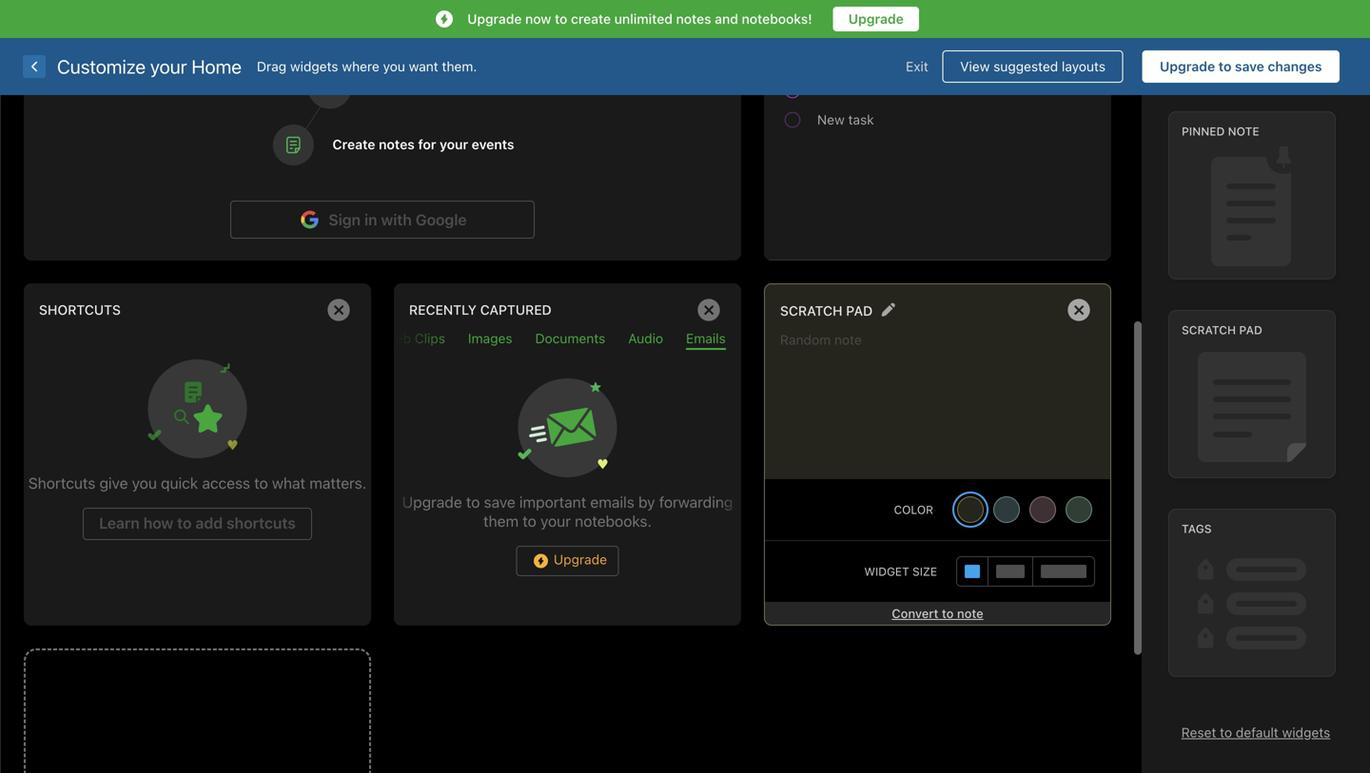 Task type: describe. For each thing, give the bounding box(es) containing it.
upgrade for upgrade now to create unlimited notes and notebooks!
[[467, 11, 522, 27]]

upgrade to save changes button
[[1142, 50, 1340, 83]]

1 remove image from the left
[[320, 291, 358, 329]]

to for upgrade to save changes
[[1219, 59, 1232, 74]]

widget size large image
[[1041, 565, 1087, 579]]

color
[[894, 503, 934, 517]]

to for convert to note
[[942, 607, 954, 621]]

view suggested layouts
[[960, 59, 1106, 74]]

create
[[571, 11, 611, 27]]

note
[[957, 607, 984, 621]]

customize
[[57, 55, 146, 78]]

reset to default widgets button
[[1182, 725, 1331, 741]]

1 horizontal spatial scratch
[[1182, 323, 1236, 337]]

upgrade now to create unlimited notes and notebooks!
[[467, 11, 812, 27]]

upgrade for upgrade
[[849, 11, 904, 27]]

2 remove image from the left
[[690, 291, 728, 329]]

save
[[1235, 59, 1265, 74]]

your
[[150, 55, 187, 78]]

convert
[[892, 607, 939, 621]]

notes
[[676, 11, 711, 27]]

to for reset to default widgets
[[1220, 725, 1233, 741]]

1 horizontal spatial pad
[[1239, 323, 1263, 337]]

widget size small image
[[965, 565, 980, 579]]

upgrade for upgrade to save changes
[[1160, 59, 1215, 74]]

convert to note
[[892, 607, 984, 621]]

convert to note button
[[765, 602, 1111, 625]]

scratch pad button
[[780, 298, 873, 322]]

reset to default widgets
[[1182, 725, 1331, 741]]

remove image
[[1060, 291, 1098, 329]]

where
[[342, 59, 380, 74]]



Task type: locate. For each thing, give the bounding box(es) containing it.
changes
[[1268, 59, 1322, 74]]

1 horizontal spatial upgrade
[[849, 11, 904, 27]]

drag
[[257, 59, 287, 74]]

want
[[409, 59, 438, 74]]

default
[[1236, 725, 1279, 741]]

reset
[[1182, 725, 1217, 741]]

widget size
[[865, 565, 937, 579]]

widgets right default
[[1282, 725, 1331, 741]]

2 horizontal spatial upgrade
[[1160, 59, 1215, 74]]

1 vertical spatial scratch pad
[[1182, 323, 1263, 337]]

0 horizontal spatial pad
[[846, 303, 873, 319]]

1 vertical spatial pad
[[1239, 323, 1263, 337]]

0 vertical spatial widgets
[[290, 59, 338, 74]]

widget size medium image
[[996, 565, 1025, 579]]

customize your home
[[57, 55, 242, 78]]

to right the reset
[[1220, 725, 1233, 741]]

0 horizontal spatial scratch pad
[[780, 303, 873, 319]]

upgrade up exit button
[[849, 11, 904, 27]]

notebooks!
[[742, 11, 812, 27]]

and
[[715, 11, 738, 27]]

1 horizontal spatial scratch pad
[[1182, 323, 1263, 337]]

note
[[1228, 124, 1260, 138]]

0 vertical spatial scratch pad
[[780, 303, 873, 319]]

pinned
[[1182, 124, 1225, 138]]

widgets
[[290, 59, 338, 74], [1282, 725, 1331, 741]]

pad
[[846, 303, 873, 319], [1239, 323, 1263, 337]]

widgets right drag
[[290, 59, 338, 74]]

now
[[525, 11, 551, 27]]

home
[[192, 55, 242, 78]]

scratch pad
[[780, 303, 873, 319], [1182, 323, 1263, 337]]

to left the "note"
[[942, 607, 954, 621]]

to
[[555, 11, 568, 27], [1219, 59, 1232, 74], [942, 607, 954, 621], [1220, 725, 1233, 741]]

pad inside "button"
[[846, 303, 873, 319]]

1 horizontal spatial widgets
[[1282, 725, 1331, 741]]

size
[[913, 565, 937, 579]]

scratch
[[780, 303, 843, 319], [1182, 323, 1236, 337]]

0 vertical spatial pad
[[846, 303, 873, 319]]

them.
[[442, 59, 477, 74]]

exit button
[[892, 50, 943, 83]]

scratch inside "button"
[[780, 303, 843, 319]]

0 horizontal spatial scratch
[[780, 303, 843, 319]]

1 horizontal spatial remove image
[[690, 291, 728, 329]]

unlimited
[[614, 11, 673, 27]]

drag widgets where you want them.
[[257, 59, 477, 74]]

0 horizontal spatial upgrade
[[467, 11, 522, 27]]

view suggested layouts button
[[943, 50, 1123, 83]]

view
[[960, 59, 990, 74]]

to left the save
[[1219, 59, 1232, 74]]

0 horizontal spatial widgets
[[290, 59, 338, 74]]

1 vertical spatial scratch
[[1182, 323, 1236, 337]]

edit widget title image
[[881, 303, 896, 317]]

exit
[[906, 59, 929, 74]]

upgrade to save changes
[[1160, 59, 1322, 74]]

pinned note
[[1182, 124, 1260, 138]]

upgrade
[[467, 11, 522, 27], [849, 11, 904, 27], [1160, 59, 1215, 74]]

remove image
[[320, 291, 358, 329], [690, 291, 728, 329]]

you
[[383, 59, 405, 74]]

widget
[[865, 565, 909, 579]]

0 vertical spatial scratch
[[780, 303, 843, 319]]

upgrade button
[[833, 7, 919, 31]]

1 vertical spatial widgets
[[1282, 725, 1331, 741]]

upgrade left now
[[467, 11, 522, 27]]

0 horizontal spatial remove image
[[320, 291, 358, 329]]

tags
[[1182, 522, 1212, 536]]

suggested
[[994, 59, 1058, 74]]

to right now
[[555, 11, 568, 27]]

upgrade left the save
[[1160, 59, 1215, 74]]

layouts
[[1062, 59, 1106, 74]]



Task type: vqa. For each thing, say whether or not it's contained in the screenshot.
Created related to Created By
no



